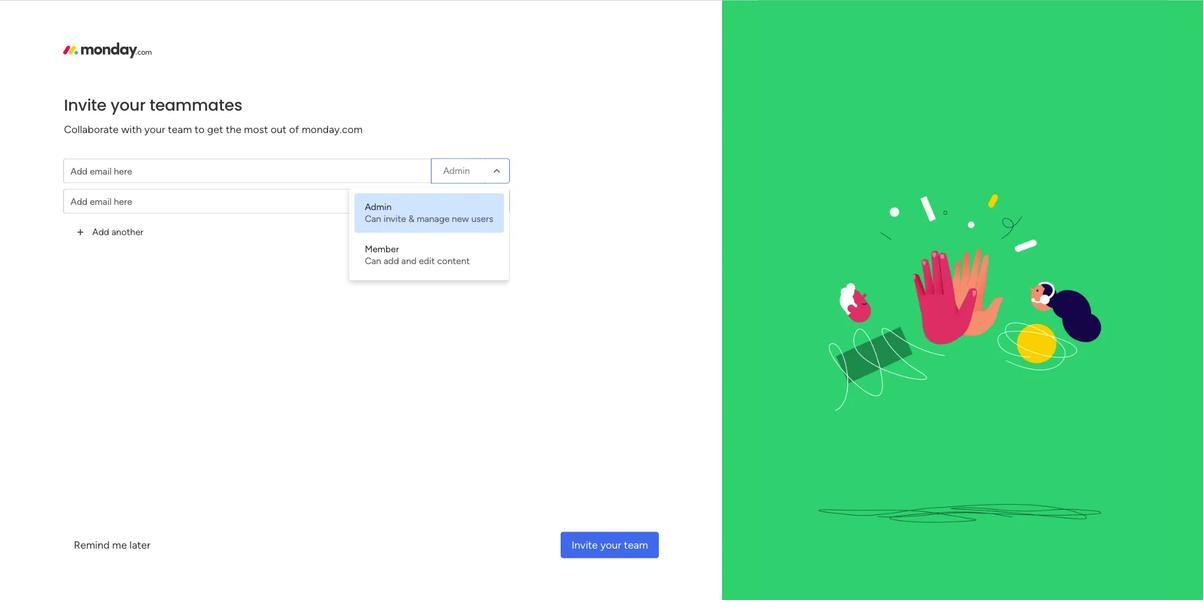 Task type: locate. For each thing, give the bounding box(es) containing it.
project management
[[252, 241, 354, 254]]

join
[[23, 191, 41, 203]]

add another button
[[63, 219, 154, 245]]

invite inside button
[[572, 538, 598, 551]]

0 vertical spatial can
[[365, 213, 381, 224]]

can down 'member' at left top
[[365, 255, 381, 267]]

empty.
[[107, 177, 136, 188]]

new
[[452, 213, 469, 224]]

0 vertical spatial your
[[110, 94, 146, 116]]

2 horizontal spatial to
[[195, 123, 205, 135]]

later
[[130, 538, 151, 551]]

request to join
[[53, 240, 115, 251]]

work
[[250, 263, 270, 274]]

users
[[471, 213, 493, 224]]

invite
[[64, 94, 107, 116], [572, 538, 598, 551]]

team inside invite your team button
[[624, 538, 648, 551]]

add email here email field up project
[[63, 189, 431, 214]]

0 vertical spatial team
[[168, 123, 192, 135]]

workspace up "content."
[[60, 191, 105, 203]]

0 vertical spatial to
[[195, 123, 205, 135]]

member
[[365, 244, 399, 255]]

invite your teammates dialog
[[0, 0, 1203, 600]]

started
[[1060, 513, 1090, 524]]

your inside invite your team button
[[601, 538, 622, 551]]

to
[[195, 123, 205, 135], [107, 191, 116, 203], [89, 240, 98, 251]]

&
[[409, 213, 415, 224]]

Search in workspace field
[[28, 131, 110, 146]]

logo image
[[63, 42, 152, 58]]

invite your teammates
[[64, 94, 242, 116]]

2 can from the top
[[365, 255, 381, 267]]

this
[[43, 191, 58, 203]]

1 vertical spatial invite
[[572, 538, 598, 551]]

create
[[118, 191, 145, 203]]

>
[[329, 263, 335, 274]]

getting started
[[1025, 513, 1090, 524]]

circle o image
[[992, 208, 1001, 218]]

add
[[92, 226, 109, 238]]

to left get
[[195, 123, 205, 135]]

1 horizontal spatial team
[[624, 538, 648, 551]]

0 horizontal spatial to
[[89, 240, 98, 251]]

install
[[1006, 206, 1032, 218]]

can
[[365, 213, 381, 224], [365, 255, 381, 267]]

project
[[252, 241, 288, 254]]

1 vertical spatial your
[[144, 123, 165, 135]]

0 horizontal spatial invite
[[64, 94, 107, 116]]

1 horizontal spatial to
[[107, 191, 116, 203]]

close recently visited image
[[217, 107, 233, 123]]

team
[[168, 123, 192, 135], [624, 538, 648, 551]]

this workspace is empty. join this workspace to create content.
[[23, 177, 145, 217]]

1 vertical spatial to
[[107, 191, 116, 203]]

2 add email here email field from the top
[[63, 189, 431, 214]]

browse
[[15, 105, 46, 116]]

2 vertical spatial workspace
[[359, 263, 403, 274]]

can left invite
[[365, 213, 381, 224]]

to inside request to join button
[[89, 240, 98, 251]]

Add email here email field
[[63, 158, 431, 184], [63, 189, 431, 214]]

1 horizontal spatial invite
[[572, 538, 598, 551]]

templates image image
[[985, 285, 1159, 376]]

recently visited
[[235, 108, 323, 123]]

to inside invite your teammates dialog
[[195, 123, 205, 135]]

of
[[289, 123, 299, 135]]

invite your team
[[572, 538, 648, 551]]

manage
[[417, 213, 450, 224]]

admin
[[443, 165, 470, 176], [443, 195, 470, 207], [365, 201, 392, 213]]

the
[[226, 123, 241, 135]]

invite for invite your teammates
[[64, 94, 107, 116]]

can inside the admin can invite & manage new users
[[365, 213, 381, 224]]

invite
[[384, 213, 406, 224]]

1 can from the top
[[365, 213, 381, 224]]

most
[[244, 123, 268, 135]]

0 vertical spatial add email here email field
[[63, 158, 431, 184]]

browse workspaces button
[[9, 100, 131, 121]]

can inside member can add and edit content
[[365, 255, 381, 267]]

work management > main workspace
[[250, 263, 403, 274]]

can for can add and edit content
[[365, 255, 381, 267]]

and
[[401, 255, 417, 267]]

workspace down 'member' at left top
[[359, 263, 403, 274]]

1 add email here email field from the top
[[63, 158, 431, 184]]

1 vertical spatial team
[[624, 538, 648, 551]]

request
[[53, 240, 87, 251]]

workspace
[[51, 177, 96, 188], [60, 191, 105, 203], [359, 263, 403, 274]]

admin can invite & manage new users
[[365, 201, 493, 224]]

2 vertical spatial your
[[601, 538, 622, 551]]

add email here email field down most
[[63, 158, 431, 184]]

2 vertical spatial to
[[89, 240, 98, 251]]

with
[[121, 123, 142, 135]]

1 vertical spatial can
[[365, 255, 381, 267]]

management
[[290, 241, 354, 254]]

to left join on the top left of the page
[[89, 240, 98, 251]]

get
[[207, 123, 223, 135]]

to down empty.
[[107, 191, 116, 203]]

workspace up this
[[51, 177, 96, 188]]

0 vertical spatial invite
[[64, 94, 107, 116]]

recently
[[235, 108, 284, 123]]

invite your team button
[[561, 532, 659, 558]]

1 vertical spatial add email here email field
[[63, 189, 431, 214]]

your
[[110, 94, 146, 116], [144, 123, 165, 135], [601, 538, 622, 551]]



Task type: describe. For each thing, give the bounding box(es) containing it.
teammates
[[150, 94, 242, 116]]

content
[[437, 255, 470, 267]]

management
[[272, 263, 327, 274]]

collaborate with your team to get the most out of monday.com
[[64, 123, 363, 135]]

your for invite your team
[[601, 538, 622, 551]]

collaborate
[[64, 123, 119, 135]]

our
[[1034, 206, 1051, 218]]

add to favorites image
[[386, 241, 399, 254]]

0 horizontal spatial team
[[168, 123, 192, 135]]

app
[[1085, 206, 1104, 218]]

getting
[[1025, 513, 1057, 524]]

add another
[[92, 226, 144, 238]]

edit
[[419, 255, 435, 267]]

visited
[[287, 108, 323, 123]]

content.
[[67, 206, 101, 217]]

request to join button
[[47, 235, 121, 256]]

remind me later
[[74, 538, 151, 551]]

can for can invite & manage new users
[[365, 213, 381, 224]]

circle o image
[[992, 191, 1001, 201]]

invite your team image
[[758, 0, 1168, 600]]

member can add and edit content
[[365, 244, 470, 267]]

monday.com
[[302, 123, 363, 135]]

james peterson image
[[1166, 5, 1188, 26]]

getting started element
[[973, 500, 1170, 552]]

this
[[32, 177, 49, 188]]

install our mobile app link
[[992, 205, 1170, 220]]

add
[[384, 255, 399, 267]]

remind
[[74, 538, 110, 551]]

join
[[100, 240, 115, 251]]

help center element
[[973, 563, 1170, 600]]

main
[[337, 263, 357, 274]]

is
[[98, 177, 105, 188]]

workspaces
[[48, 105, 97, 116]]

browse workspaces
[[15, 105, 97, 116]]

0 vertical spatial workspace
[[51, 177, 96, 188]]

invite for invite your team
[[572, 538, 598, 551]]

another
[[112, 226, 144, 238]]

admin inside the admin can invite & manage new users
[[365, 201, 392, 213]]

to inside this workspace is empty. join this workspace to create content.
[[107, 191, 116, 203]]

remind me later button
[[63, 532, 161, 558]]

your for invite your teammates
[[110, 94, 146, 116]]

me
[[112, 538, 127, 551]]

out
[[271, 123, 287, 135]]

install our mobile app
[[1006, 206, 1104, 218]]

1 vertical spatial workspace
[[60, 191, 105, 203]]

mobile
[[1053, 206, 1083, 218]]



Task type: vqa. For each thing, say whether or not it's contained in the screenshot.
the later
yes



